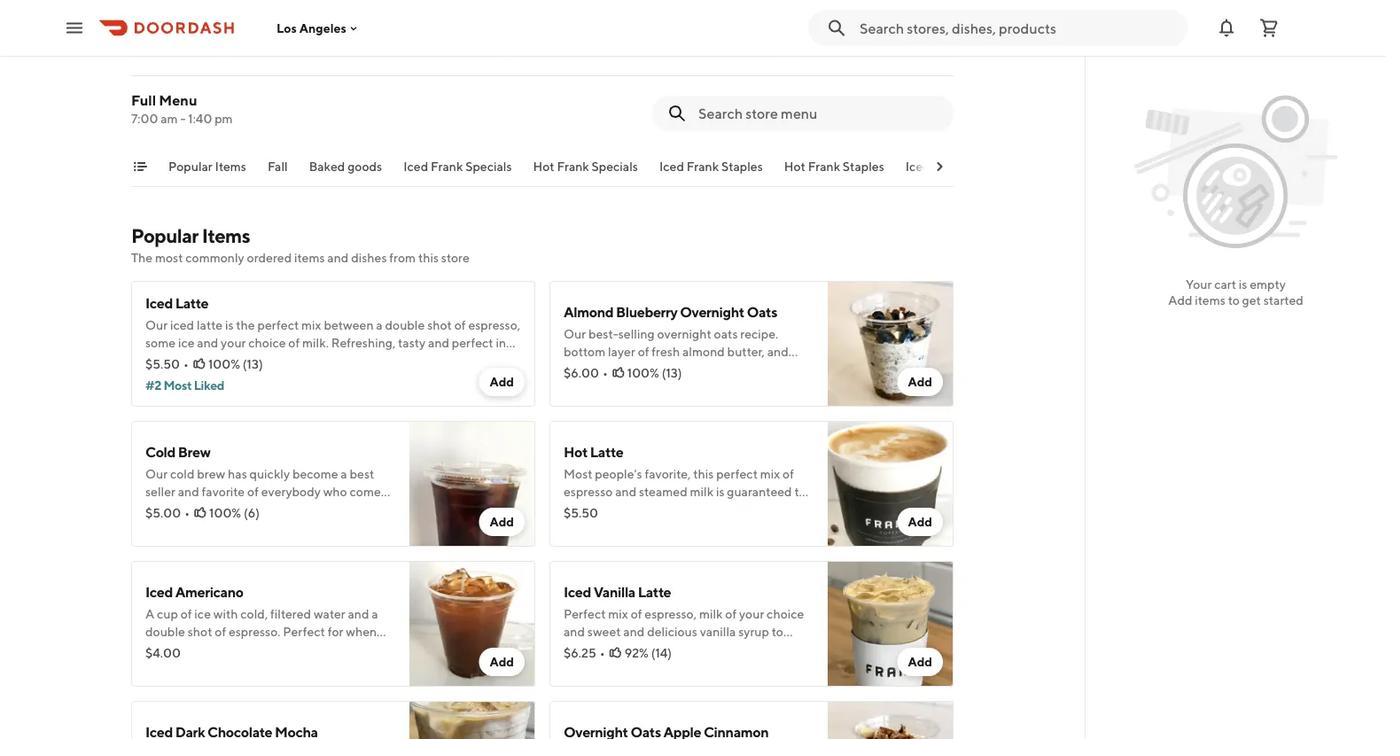 Task type: locate. For each thing, give the bounding box(es) containing it.
1 vertical spatial perfect
[[452, 335, 493, 350]]

• for almond blueberry overnight oats
[[603, 366, 608, 380]]

refreshing,
[[331, 335, 396, 350]]

popular inside popular items the most commonly ordered items and dishes from this store
[[131, 224, 198, 247]]

latte up iced
[[175, 295, 208, 312]]

specials inside hot frank specials button
[[592, 159, 638, 174]]

some
[[145, 335, 176, 350]]

0 horizontal spatial (13)
[[243, 357, 263, 371]]

latte
[[175, 295, 208, 312], [590, 444, 623, 460], [638, 584, 671, 600]]

(13) down 'almond blueberry overnight oats'
[[662, 366, 682, 380]]

• for iced vanilla latte
[[600, 646, 605, 660]]

hot down item search search field
[[784, 159, 806, 174]]

•
[[184, 357, 189, 371], [603, 366, 608, 380], [185, 506, 190, 520], [600, 646, 605, 660]]

popular down -
[[168, 159, 213, 174]]

and inside popular items the most commonly ordered items and dishes from this store
[[327, 250, 349, 265]]

perfect down espresso,
[[452, 335, 493, 350]]

specials
[[465, 159, 512, 174], [592, 159, 638, 174]]

hot for hot frank specials
[[533, 159, 555, 174]]

iced up our
[[145, 295, 173, 312]]

cold brew image
[[409, 421, 535, 547]]

iced right goods
[[403, 159, 428, 174]]

iced frank staples button
[[659, 158, 763, 186]]

1 horizontal spatial latte
[[590, 444, 623, 460]]

goods
[[348, 159, 382, 174]]

add button for almond blueberry overnight oats
[[897, 368, 943, 396]]

0 horizontal spatial items
[[294, 250, 325, 265]]

0 vertical spatial items
[[215, 159, 246, 174]]

cold brew
[[145, 444, 211, 460]]

1 vertical spatial popular
[[131, 224, 198, 247]]

items inside popular items the most commonly ordered items and dishes from this store
[[202, 224, 250, 247]]

items inside popular items the most commonly ordered items and dishes from this store
[[294, 250, 325, 265]]

items inside popular items button
[[215, 159, 246, 174]]

• right $6.25
[[600, 646, 605, 660]]

almond
[[564, 304, 614, 320]]

1 horizontal spatial $5.50
[[564, 506, 598, 520]]

2 vertical spatial of
[[288, 335, 300, 350]]

items
[[294, 250, 325, 265], [1195, 293, 1226, 308]]

2 horizontal spatial latte
[[638, 584, 671, 600]]

is inside iced latte our iced latte is the perfect mix between a double shot of espresso, some ice and your choice of milk. refreshing, tasty and perfect in any weather. 16 oz.
[[225, 318, 234, 332]]

iced right 'hot frank specials'
[[659, 159, 684, 174]]

4 frank from the left
[[808, 159, 840, 174]]

frank
[[431, 159, 463, 174], [557, 159, 589, 174], [687, 159, 719, 174], [808, 159, 840, 174]]

popular items
[[168, 159, 246, 174]]

is
[[1239, 277, 1247, 292], [225, 318, 234, 332]]

items left fall
[[215, 159, 246, 174]]

1 staples from the left
[[721, 159, 763, 174]]

$5.00 •
[[145, 506, 190, 520]]

• down ice
[[184, 357, 189, 371]]

0 vertical spatial $5.50
[[145, 357, 180, 371]]

2 specials from the left
[[592, 159, 638, 174]]

staples inside button
[[721, 159, 763, 174]]

0 horizontal spatial is
[[225, 318, 234, 332]]

(13)
[[243, 357, 263, 371], [662, 366, 682, 380]]

100% down your at the left top of the page
[[208, 357, 240, 371]]

your
[[221, 335, 246, 350]]

1 vertical spatial latte
[[590, 444, 623, 460]]

0 vertical spatial is
[[1239, 277, 1247, 292]]

items for popular items
[[215, 159, 246, 174]]

frank for hot frank specials
[[557, 159, 589, 174]]

staples for iced frank staples
[[721, 159, 763, 174]]

2 horizontal spatial of
[[454, 318, 466, 332]]

of left milk.
[[288, 335, 300, 350]]

(13) down the choice
[[243, 357, 263, 371]]

brew
[[178, 444, 211, 460]]

1 specials from the left
[[465, 159, 512, 174]]

of left 5
[[155, 16, 165, 28]]

1 horizontal spatial 100% (13)
[[627, 366, 682, 380]]

3 frank from the left
[[687, 159, 719, 174]]

0 horizontal spatial staples
[[721, 159, 763, 174]]

$5.50 for $5.50
[[564, 506, 598, 520]]

100% right $6.00 •
[[627, 366, 659, 380]]

popular inside button
[[168, 159, 213, 174]]

iced inside button
[[403, 159, 428, 174]]

our
[[145, 318, 168, 332]]

baked goods button
[[309, 158, 382, 186]]

1 horizontal spatial is
[[1239, 277, 1247, 292]]

to
[[1228, 293, 1240, 308]]

hot left the 'matcha,'
[[933, 159, 954, 174]]

the
[[236, 318, 255, 332]]

100%
[[208, 357, 240, 371], [627, 366, 659, 380], [209, 506, 241, 520]]

get
[[1242, 293, 1261, 308]]

(6)
[[244, 506, 260, 520]]

popular up most
[[131, 224, 198, 247]]

chai
[[1005, 159, 1031, 174]]

$6.00 •
[[564, 366, 608, 380]]

items right "ordered"
[[294, 250, 325, 265]]

and left dishes
[[327, 250, 349, 265]]

0 horizontal spatial $5.50
[[145, 357, 180, 371]]

specials inside iced frank specials button
[[465, 159, 512, 174]]

0 vertical spatial items
[[294, 250, 325, 265]]

any
[[145, 353, 165, 368]]

$4.00
[[145, 646, 181, 660]]

perfect
[[257, 318, 299, 332], [452, 335, 493, 350]]

items up commonly
[[202, 224, 250, 247]]

iced dark chocolate mocha image
[[409, 701, 535, 739]]

and left 'teas'
[[1034, 159, 1055, 174]]

0 vertical spatial of
[[155, 16, 165, 28]]

add for cold brew
[[490, 515, 514, 529]]

100% (13)
[[208, 357, 263, 371], [627, 366, 682, 380]]

frank for iced frank staples
[[687, 159, 719, 174]]

iced left scroll menu navigation right image
[[906, 159, 930, 174]]

started
[[1264, 293, 1304, 308]]

overnight
[[680, 304, 744, 320]]

staples for hot frank staples
[[843, 159, 884, 174]]

0 horizontal spatial 100% (13)
[[208, 357, 263, 371]]

1:40
[[188, 111, 212, 126]]

items down your
[[1195, 293, 1226, 308]]

1 horizontal spatial items
[[1195, 293, 1226, 308]]

a
[[376, 318, 383, 332]]

(14)
[[651, 646, 672, 660]]

2 vertical spatial latte
[[638, 584, 671, 600]]

$5.50 down hot latte at the bottom of the page
[[564, 506, 598, 520]]

liked
[[194, 378, 224, 393]]

1 horizontal spatial specials
[[592, 159, 638, 174]]

1 vertical spatial items
[[202, 224, 250, 247]]

0 horizontal spatial latte
[[175, 295, 208, 312]]

in
[[496, 335, 506, 350]]

angeles
[[299, 21, 346, 35]]

of
[[155, 16, 165, 28], [454, 318, 466, 332], [288, 335, 300, 350]]

100% for iced latte
[[208, 357, 240, 371]]

1 vertical spatial items
[[1195, 293, 1226, 308]]

$6.25
[[564, 646, 596, 660]]

latte for hot
[[590, 444, 623, 460]]

perfect up the choice
[[257, 318, 299, 332]]

frank for iced frank specials
[[431, 159, 463, 174]]

2 staples from the left
[[843, 159, 884, 174]]

100% (13) down your at the left top of the page
[[208, 357, 263, 371]]

Item Search search field
[[698, 104, 939, 123]]

2 frank from the left
[[557, 159, 589, 174]]

this
[[418, 250, 439, 265]]

your
[[1186, 277, 1212, 292]]

add
[[1168, 293, 1193, 308], [490, 374, 514, 389], [908, 374, 932, 389], [490, 515, 514, 529], [908, 515, 932, 529], [490, 655, 514, 669], [908, 655, 932, 669]]

cold
[[145, 444, 176, 460]]

is left the
[[225, 318, 234, 332]]

ice
[[178, 335, 195, 350]]

latte inside iced latte our iced latte is the perfect mix between a double shot of espresso, some ice and your choice of milk. refreshing, tasty and perfect in any weather. 16 oz.
[[175, 295, 208, 312]]

1 horizontal spatial (13)
[[662, 366, 682, 380]]

100% (13) down blueberry
[[627, 366, 682, 380]]

Store search: begin typing to search for stores available on DoorDash text field
[[860, 18, 1177, 38]]

• right $5.00
[[185, 506, 190, 520]]

am
[[161, 111, 178, 126]]

iced americano
[[145, 584, 243, 600]]

1 vertical spatial is
[[225, 318, 234, 332]]

0 horizontal spatial of
[[155, 16, 165, 28]]

and down shot
[[428, 335, 449, 350]]

• right $6.00
[[603, 366, 608, 380]]

iced left americano
[[145, 584, 173, 600]]

$5.50
[[145, 357, 180, 371], [564, 506, 598, 520]]

latte down $6.00 •
[[590, 444, 623, 460]]

0 vertical spatial popular
[[168, 159, 213, 174]]

scroll menu navigation right image
[[932, 160, 947, 174]]

1 frank from the left
[[431, 159, 463, 174]]

staples inside button
[[843, 159, 884, 174]]

is right cart
[[1239, 277, 1247, 292]]

1 horizontal spatial staples
[[843, 159, 884, 174]]

items
[[215, 159, 246, 174], [202, 224, 250, 247]]

baked
[[309, 159, 345, 174]]

hot down $6.00
[[564, 444, 588, 460]]

hot right the iced frank specials
[[533, 159, 555, 174]]

choice
[[248, 335, 286, 350]]

1 vertical spatial $5.50
[[564, 506, 598, 520]]

100% left (6) at the bottom left of the page
[[209, 506, 241, 520]]

iced left vanilla
[[564, 584, 591, 600]]

double
[[385, 318, 425, 332]]

add button
[[479, 368, 525, 396], [897, 368, 943, 396], [479, 508, 525, 536], [897, 508, 943, 536], [479, 648, 525, 676], [897, 648, 943, 676]]

vanilla
[[594, 584, 635, 600]]

of right shot
[[454, 318, 466, 332]]

$5.50 down some
[[145, 357, 180, 371]]

#2
[[145, 378, 161, 393]]

latte right vanilla
[[638, 584, 671, 600]]

0 horizontal spatial specials
[[465, 159, 512, 174]]

items inside your cart is empty add items to get started
[[1195, 293, 1226, 308]]

iced inside iced latte our iced latte is the perfect mix between a double shot of espresso, some ice and your choice of milk. refreshing, tasty and perfect in any weather. 16 oz.
[[145, 295, 173, 312]]

frank inside button
[[687, 159, 719, 174]]

0 vertical spatial latte
[[175, 295, 208, 312]]

iced for iced hot matcha, chai and teas
[[906, 159, 930, 174]]

0 horizontal spatial perfect
[[257, 318, 299, 332]]

staples
[[721, 159, 763, 174], [843, 159, 884, 174]]



Task type: describe. For each thing, give the bounding box(es) containing it.
add button for iced americano
[[479, 648, 525, 676]]

hot inside button
[[933, 159, 954, 174]]

16
[[219, 353, 231, 368]]

$6.25 •
[[564, 646, 605, 660]]

iced frank specials
[[403, 159, 512, 174]]

iced frank staples
[[659, 159, 763, 174]]

add for almond blueberry overnight oats
[[908, 374, 932, 389]]

full menu 7:00 am - 1:40 pm
[[131, 92, 233, 126]]

los angeles
[[277, 21, 346, 35]]

los angeles button
[[277, 21, 361, 35]]

oz.
[[234, 353, 250, 368]]

popular for popular items the most commonly ordered items and dishes from this store
[[131, 224, 198, 247]]

add button for cold brew
[[479, 508, 525, 536]]

ordered
[[247, 250, 292, 265]]

$5.50 for $5.50 •
[[145, 357, 180, 371]]

add button for iced vanilla latte
[[897, 648, 943, 676]]

dishes
[[351, 250, 387, 265]]

espresso,
[[468, 318, 520, 332]]

iced for iced frank staples
[[659, 159, 684, 174]]

matcha,
[[957, 159, 1003, 174]]

iced vanilla latte
[[564, 584, 671, 600]]

100% (13) for almond blueberry overnight oats
[[627, 366, 682, 380]]

hot frank specials
[[533, 159, 638, 174]]

is inside your cart is empty add items to get started
[[1239, 277, 1247, 292]]

• for iced latte
[[184, 357, 189, 371]]

almond blueberry overnight oats image
[[828, 281, 954, 407]]

from
[[389, 250, 416, 265]]

milk.
[[302, 335, 329, 350]]

items for popular items the most commonly ordered items and dishes from this store
[[202, 224, 250, 247]]

92% (14)
[[625, 646, 672, 660]]

iced americano image
[[409, 561, 535, 687]]

add button for hot latte
[[897, 508, 943, 536]]

almond blueberry overnight oats
[[564, 304, 777, 320]]

menu
[[159, 92, 197, 109]]

hot frank specials button
[[533, 158, 638, 186]]

hot for hot frank staples
[[784, 159, 806, 174]]

most
[[163, 378, 192, 393]]

iced for iced vanilla latte
[[564, 584, 591, 600]]

notification bell image
[[1216, 17, 1237, 39]]

and down latte
[[197, 335, 218, 350]]

of 5 stars
[[155, 16, 197, 28]]

hot frank staples button
[[784, 158, 884, 186]]

tasty
[[398, 335, 426, 350]]

baked goods
[[309, 159, 382, 174]]

100% (13) for iced latte
[[208, 357, 263, 371]]

oats
[[747, 304, 777, 320]]

100% (6)
[[209, 506, 260, 520]]

iced for iced frank specials
[[403, 159, 428, 174]]

1 vertical spatial of
[[454, 318, 466, 332]]

1 horizontal spatial of
[[288, 335, 300, 350]]

pm
[[215, 111, 233, 126]]

specials for hot frank specials
[[592, 159, 638, 174]]

iced
[[170, 318, 194, 332]]

full
[[131, 92, 156, 109]]

teas
[[1058, 159, 1083, 174]]

overnight oats apple cinnamon image
[[828, 701, 954, 739]]

iced hot matcha, chai and teas button
[[906, 158, 1083, 186]]

add inside your cart is empty add items to get started
[[1168, 293, 1193, 308]]

(13) for almond blueberry overnight oats
[[662, 366, 682, 380]]

0 vertical spatial perfect
[[257, 318, 299, 332]]

1 horizontal spatial perfect
[[452, 335, 493, 350]]

$5.50 •
[[145, 357, 189, 371]]

-
[[180, 111, 186, 126]]

shot
[[427, 318, 452, 332]]

iced frank specials button
[[403, 158, 512, 186]]

hot for hot latte
[[564, 444, 588, 460]]

iced for iced americano
[[145, 584, 173, 600]]

add for iced americano
[[490, 655, 514, 669]]

add for iced vanilla latte
[[908, 655, 932, 669]]

and inside button
[[1034, 159, 1055, 174]]

5
[[167, 16, 173, 28]]

92%
[[625, 646, 649, 660]]

blueberry
[[616, 304, 678, 320]]

(13) for iced latte
[[243, 357, 263, 371]]

$6.00
[[564, 366, 599, 380]]

commonly
[[185, 250, 244, 265]]

popular items button
[[168, 158, 246, 186]]

latte
[[197, 318, 223, 332]]

0 items, open order cart image
[[1259, 17, 1280, 39]]

100% for almond blueberry overnight oats
[[627, 366, 659, 380]]

stars
[[175, 16, 197, 28]]

most
[[155, 250, 183, 265]]

iced latte our iced latte is the perfect mix between a double shot of espresso, some ice and your choice of milk. refreshing, tasty and perfect in any weather. 16 oz.
[[145, 295, 520, 368]]

fall
[[268, 159, 288, 174]]

specials for iced frank specials
[[465, 159, 512, 174]]

your cart is empty add items to get started
[[1168, 277, 1304, 308]]

100% for cold brew
[[209, 506, 241, 520]]

los
[[277, 21, 297, 35]]

frank for hot frank staples
[[808, 159, 840, 174]]

• for cold brew
[[185, 506, 190, 520]]

iced for iced latte our iced latte is the perfect mix between a double shot of espresso, some ice and your choice of milk. refreshing, tasty and perfect in any weather. 16 oz.
[[145, 295, 173, 312]]

cart
[[1214, 277, 1236, 292]]

iced vanilla latte image
[[828, 561, 954, 687]]

store
[[441, 250, 470, 265]]

empty
[[1250, 277, 1286, 292]]

add for hot latte
[[908, 515, 932, 529]]

popular for popular items
[[168, 159, 213, 174]]

hot latte
[[564, 444, 623, 460]]

7:00
[[131, 111, 158, 126]]

weather.
[[168, 353, 216, 368]]

#2 most liked
[[145, 378, 224, 393]]

fall button
[[268, 158, 288, 186]]

latte for iced
[[175, 295, 208, 312]]

americano
[[175, 584, 243, 600]]

hot frank staples
[[784, 159, 884, 174]]

$5.00
[[145, 506, 181, 520]]

the
[[131, 250, 153, 265]]

hot latte image
[[828, 421, 954, 547]]

iced hot matcha, chai and teas
[[906, 159, 1083, 174]]

mix
[[301, 318, 321, 332]]

popular items the most commonly ordered items and dishes from this store
[[131, 224, 470, 265]]

show menu categories image
[[133, 160, 147, 174]]

open menu image
[[64, 17, 85, 39]]



Task type: vqa. For each thing, say whether or not it's contained in the screenshot.
16
yes



